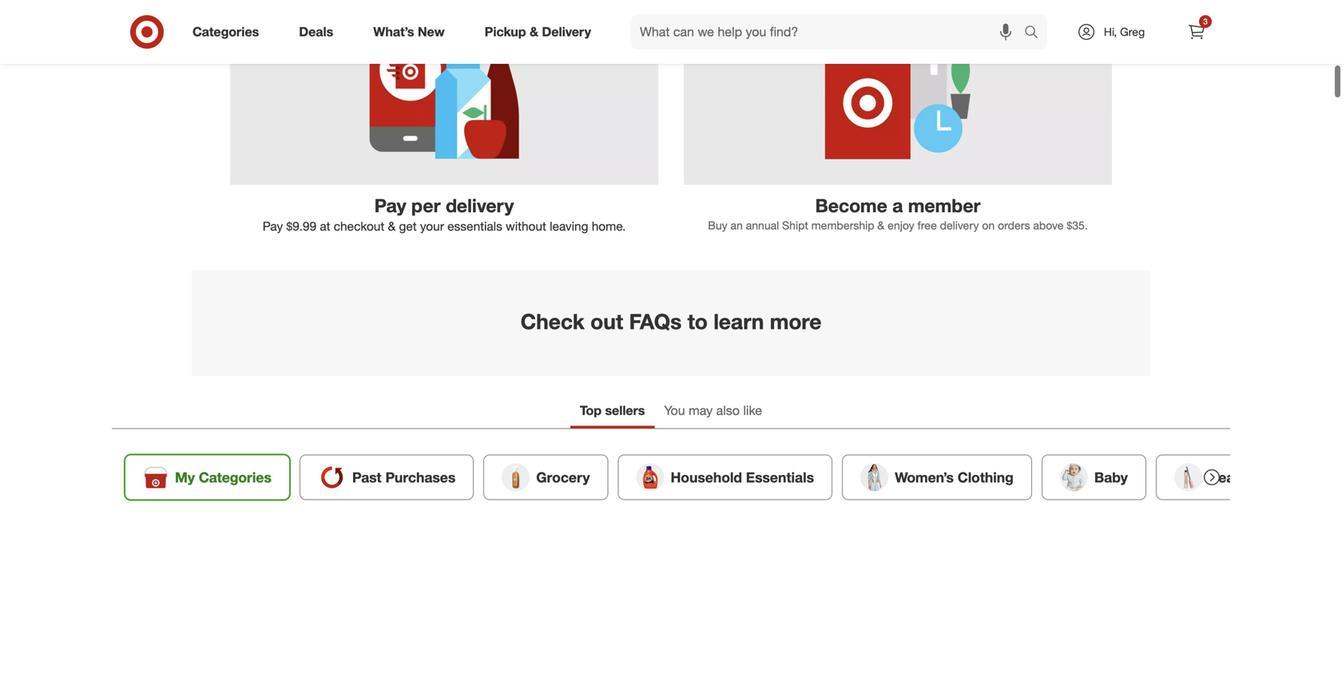 Task type: describe. For each thing, give the bounding box(es) containing it.
delivery
[[542, 24, 591, 40]]

household
[[671, 469, 742, 486]]

orders
[[998, 218, 1030, 232]]

pickup
[[485, 24, 526, 40]]

categories link
[[179, 14, 279, 50]]

an
[[731, 218, 743, 232]]

top
[[580, 403, 602, 418]]

also
[[716, 403, 740, 418]]

search
[[1017, 26, 1055, 41]]

out
[[590, 309, 623, 334]]

buy
[[708, 218, 727, 232]]

women's clothing button
[[842, 455, 1032, 501]]

beauty button
[[1156, 455, 1274, 501]]

beauty
[[1209, 469, 1255, 486]]

$9.99
[[286, 219, 316, 233]]

check
[[520, 309, 585, 334]]

what's new link
[[360, 14, 465, 50]]

deals
[[299, 24, 333, 40]]

delivery inside pay per delivery pay $9.99 at checkout & get your essentials without leaving home.
[[446, 195, 514, 217]]

check out faqs to learn more
[[520, 309, 822, 334]]

without
[[506, 219, 546, 233]]

3
[[1203, 16, 1208, 26]]

delivery inside become a member buy an annual shipt membership & enjoy free delivery on orders above $35.
[[940, 218, 979, 232]]

faqs
[[629, 309, 682, 334]]

top sellers link
[[570, 395, 655, 429]]

categories inside categories link
[[193, 24, 259, 40]]

checkout
[[334, 219, 384, 233]]

What can we help you find? suggestions appear below search field
[[630, 14, 1028, 50]]

3 link
[[1179, 14, 1214, 50]]

home.
[[592, 219, 626, 233]]

essentials
[[746, 469, 814, 486]]

you may also like
[[664, 403, 762, 418]]

what's new
[[373, 24, 445, 40]]

like
[[743, 403, 762, 418]]

baby
[[1094, 469, 1128, 486]]

top sellers
[[580, 403, 645, 418]]

hi,
[[1104, 25, 1117, 39]]

enjoy
[[888, 218, 914, 232]]

& inside become a member buy an annual shipt membership & enjoy free delivery on orders above $35.
[[877, 218, 884, 232]]

pay per delivery pay $9.99 at checkout & get your essentials without leaving home.
[[263, 195, 626, 233]]

1 horizontal spatial &
[[530, 24, 538, 40]]

your
[[420, 219, 444, 233]]

grocery button
[[483, 455, 608, 501]]

above
[[1033, 218, 1064, 232]]

women's
[[895, 469, 954, 486]]



Task type: vqa. For each thing, say whether or not it's contained in the screenshot.
Open in CVS pharmacy Open until 6:30pm
no



Task type: locate. For each thing, give the bounding box(es) containing it.
shipt
[[782, 218, 808, 232]]

essentials
[[447, 219, 502, 233]]

annual
[[746, 218, 779, 232]]

past purchases
[[352, 469, 456, 486]]

$35.
[[1067, 218, 1088, 232]]

at
[[320, 219, 330, 233]]

clothing
[[958, 469, 1014, 486]]

pay up get
[[374, 195, 406, 217]]

leaving
[[550, 219, 588, 233]]

household essentials
[[671, 469, 814, 486]]

0 vertical spatial pay
[[374, 195, 406, 217]]

1 horizontal spatial pay
[[374, 195, 406, 217]]

may
[[689, 403, 713, 418]]

pickup & delivery link
[[471, 14, 611, 50]]

categories
[[193, 24, 259, 40], [199, 469, 271, 486]]

& left get
[[388, 219, 396, 233]]

1 vertical spatial categories
[[199, 469, 271, 486]]

delivery down the 'member' at top
[[940, 218, 979, 232]]

what's
[[373, 24, 414, 40]]

you may also like link
[[655, 395, 772, 429]]

baby button
[[1042, 455, 1146, 501]]

become a member buy an annual shipt membership & enjoy free delivery on orders above $35.
[[708, 195, 1088, 232]]

free
[[917, 218, 937, 232]]

household essentials button
[[618, 455, 832, 501]]

to
[[687, 309, 708, 334]]

1 vertical spatial delivery
[[940, 218, 979, 232]]

learn
[[714, 309, 764, 334]]

& inside pay per delivery pay $9.99 at checkout & get your essentials without leaving home.
[[388, 219, 396, 233]]

0 horizontal spatial &
[[388, 219, 396, 233]]

new
[[418, 24, 445, 40]]

become
[[815, 195, 887, 217]]

per
[[411, 195, 441, 217]]

my
[[175, 469, 195, 486]]

deals link
[[285, 14, 353, 50]]

a
[[892, 195, 903, 217]]

grocery
[[536, 469, 590, 486]]

hi, greg
[[1104, 25, 1145, 39]]

pay
[[374, 195, 406, 217], [263, 219, 283, 233]]

my categories
[[175, 469, 271, 486]]

on
[[982, 218, 995, 232]]

member
[[908, 195, 981, 217]]

& right pickup
[[530, 24, 538, 40]]

& left the enjoy
[[877, 218, 884, 232]]

delivery
[[446, 195, 514, 217], [940, 218, 979, 232]]

1 horizontal spatial delivery
[[940, 218, 979, 232]]

get
[[399, 219, 417, 233]]

check out faqs to learn more link
[[192, 270, 1150, 376]]

0 horizontal spatial pay
[[263, 219, 283, 233]]

&
[[530, 24, 538, 40], [877, 218, 884, 232], [388, 219, 396, 233]]

pickup & delivery
[[485, 24, 591, 40]]

pay left $9.99
[[263, 219, 283, 233]]

delivery up essentials
[[446, 195, 514, 217]]

greg
[[1120, 25, 1145, 39]]

sellers
[[605, 403, 645, 418]]

categories inside the my categories button
[[199, 469, 271, 486]]

you
[[664, 403, 685, 418]]

0 vertical spatial delivery
[[446, 195, 514, 217]]

more
[[770, 309, 822, 334]]

2 horizontal spatial &
[[877, 218, 884, 232]]

women's clothing
[[895, 469, 1014, 486]]

same day delivery, delivered with shipt image
[[230, 0, 658, 185]]

membership
[[811, 218, 874, 232]]

1 vertical spatial pay
[[263, 219, 283, 233]]

search button
[[1017, 14, 1055, 53]]

0 horizontal spatial delivery
[[446, 195, 514, 217]]

purchases
[[385, 469, 456, 486]]

0 vertical spatial categories
[[193, 24, 259, 40]]

past
[[352, 469, 382, 486]]

past purchases button
[[299, 455, 474, 501]]

my categories button
[[125, 455, 290, 501]]



